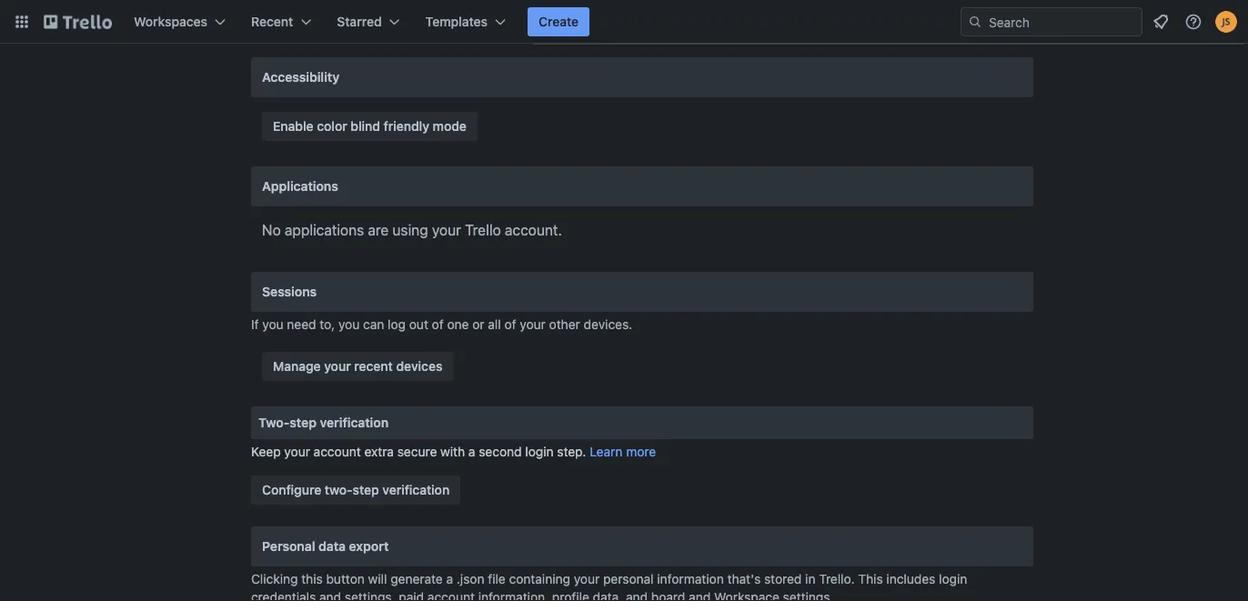 Task type: vqa. For each thing, say whether or not it's contained in the screenshot.
Business Icon
no



Task type: describe. For each thing, give the bounding box(es) containing it.
open information menu image
[[1185, 13, 1203, 31]]

recent
[[251, 14, 293, 29]]

profile
[[552, 590, 590, 602]]

enable color blind friendly mode link
[[262, 112, 478, 141]]

account inside clicking this button will generate a .json file containing your personal information that's stored in trello. this includes login credentials and settings, paid account information, profile data, and board and workspace settings.
[[428, 590, 475, 602]]

verification inside configure two-step verification link
[[383, 483, 450, 498]]

export
[[349, 539, 389, 554]]

trello
[[465, 222, 501, 239]]

enable color blind friendly mode
[[273, 119, 467, 134]]

this
[[301, 572, 323, 587]]

your left other
[[520, 317, 546, 332]]

trello.
[[819, 572, 855, 587]]

data,
[[593, 590, 623, 602]]

1 and from the left
[[319, 590, 341, 602]]

1 vertical spatial step
[[353, 483, 379, 498]]

configure two-step verification
[[262, 483, 450, 498]]

workspaces
[[134, 14, 208, 29]]

manage your recent devices
[[273, 359, 443, 374]]

0 horizontal spatial step
[[290, 415, 317, 430]]

one
[[447, 317, 469, 332]]

manage
[[273, 359, 321, 374]]

john smith (johnsmith38824343) image
[[1216, 11, 1238, 33]]

accessibility
[[262, 70, 340, 85]]

personal
[[603, 572, 654, 587]]

personal data export
[[262, 539, 389, 554]]

manage your recent devices link
[[262, 352, 454, 381]]

button
[[326, 572, 365, 587]]

two-
[[258, 415, 290, 430]]

two-
[[325, 483, 353, 498]]

includes
[[887, 572, 936, 587]]

recent
[[354, 359, 393, 374]]

clicking
[[251, 572, 298, 587]]

primary element
[[0, 0, 1249, 44]]

a inside clicking this button will generate a .json file containing your personal information that's stored in trello. this includes login credentials and settings, paid account information, profile data, and board and workspace settings.
[[446, 572, 453, 587]]

information
[[657, 572, 724, 587]]

settings,
[[345, 590, 396, 602]]

templates
[[426, 14, 488, 29]]

1 of from the left
[[432, 317, 444, 332]]

information,
[[478, 590, 549, 602]]

1 you from the left
[[262, 317, 284, 332]]

color
[[317, 119, 347, 134]]

enable
[[273, 119, 314, 134]]

stored
[[765, 572, 802, 587]]

data
[[319, 539, 346, 554]]

0 vertical spatial account
[[314, 445, 361, 460]]

need
[[287, 317, 316, 332]]

starred
[[337, 14, 382, 29]]

configure
[[262, 483, 322, 498]]

2 of from the left
[[505, 317, 517, 332]]

mode
[[433, 119, 467, 134]]

friendly
[[384, 119, 430, 134]]

using
[[393, 222, 428, 239]]

settings.
[[783, 590, 834, 602]]

out
[[409, 317, 429, 332]]

file
[[488, 572, 506, 587]]

3 and from the left
[[689, 590, 711, 602]]

this
[[859, 572, 883, 587]]

secure
[[398, 445, 437, 460]]



Task type: locate. For each thing, give the bounding box(es) containing it.
to,
[[320, 317, 335, 332]]

learn more link
[[590, 445, 656, 460]]

verification up extra
[[320, 415, 389, 430]]

1 horizontal spatial you
[[339, 317, 360, 332]]

2 horizontal spatial and
[[689, 590, 711, 602]]

applications
[[262, 179, 338, 194]]

login right includes
[[939, 572, 968, 587]]

your right keep
[[284, 445, 310, 460]]

no
[[262, 222, 281, 239]]

if
[[251, 317, 259, 332]]

1 horizontal spatial a
[[469, 445, 476, 460]]

keep
[[251, 445, 281, 460]]

paid
[[399, 590, 424, 602]]

of right all
[[505, 317, 517, 332]]

starred button
[[326, 7, 411, 36]]

0 horizontal spatial account
[[314, 445, 361, 460]]

in
[[806, 572, 816, 587]]

board
[[651, 590, 686, 602]]

devices
[[396, 359, 443, 374]]

other
[[549, 317, 580, 332]]

all
[[488, 317, 501, 332]]

configure two-step verification link
[[251, 476, 461, 505]]

recent button
[[240, 7, 322, 36]]

account.
[[505, 222, 562, 239]]

your left recent
[[324, 359, 351, 374]]

0 vertical spatial a
[[469, 445, 476, 460]]

two-step verification
[[258, 415, 389, 430]]

0 horizontal spatial login
[[525, 445, 554, 460]]

create
[[539, 14, 579, 29]]

0 vertical spatial verification
[[320, 415, 389, 430]]

1 vertical spatial login
[[939, 572, 968, 587]]

your
[[432, 222, 461, 239], [520, 317, 546, 332], [324, 359, 351, 374], [284, 445, 310, 460], [574, 572, 600, 587]]

no applications are using your trello account.
[[262, 222, 562, 239]]

login left the step. at the left of the page
[[525, 445, 554, 460]]

and down 'information'
[[689, 590, 711, 602]]

search image
[[968, 15, 983, 29]]

login
[[525, 445, 554, 460], [939, 572, 968, 587]]

or
[[473, 317, 485, 332]]

0 notifications image
[[1150, 11, 1172, 33]]

1 horizontal spatial of
[[505, 317, 517, 332]]

step
[[290, 415, 317, 430], [353, 483, 379, 498]]

0 horizontal spatial you
[[262, 317, 284, 332]]

2 you from the left
[[339, 317, 360, 332]]

generate
[[391, 572, 443, 587]]

and down button
[[319, 590, 341, 602]]

of right out
[[432, 317, 444, 332]]

1 vertical spatial a
[[446, 572, 453, 587]]

learn
[[590, 445, 623, 460]]

of
[[432, 317, 444, 332], [505, 317, 517, 332]]

containing
[[509, 572, 571, 587]]

and down the personal on the bottom of the page
[[626, 590, 648, 602]]

sessions
[[262, 284, 317, 299]]

blind
[[351, 119, 380, 134]]

.json
[[457, 572, 485, 587]]

can
[[363, 317, 384, 332]]

a right with
[[469, 445, 476, 460]]

your right using
[[432, 222, 461, 239]]

verification
[[320, 415, 389, 430], [383, 483, 450, 498]]

a
[[469, 445, 476, 460], [446, 572, 453, 587]]

account
[[314, 445, 361, 460], [428, 590, 475, 602]]

account down two-step verification
[[314, 445, 361, 460]]

your inside clicking this button will generate a .json file containing your personal information that's stored in trello. this includes login credentials and settings, paid account information, profile data, and board and workspace settings.
[[574, 572, 600, 587]]

personal
[[262, 539, 315, 554]]

2 and from the left
[[626, 590, 648, 602]]

step down manage
[[290, 415, 317, 430]]

0 horizontal spatial a
[[446, 572, 453, 587]]

0 horizontal spatial and
[[319, 590, 341, 602]]

Search field
[[961, 7, 1143, 36]]

you
[[262, 317, 284, 332], [339, 317, 360, 332]]

applications
[[285, 222, 364, 239]]

credentials
[[251, 590, 316, 602]]

are
[[368, 222, 389, 239]]

more
[[626, 445, 656, 460]]

step.
[[557, 445, 587, 460]]

1 horizontal spatial login
[[939, 572, 968, 587]]

step down extra
[[353, 483, 379, 498]]

workspace
[[714, 590, 780, 602]]

0 vertical spatial login
[[525, 445, 554, 460]]

you right if
[[262, 317, 284, 332]]

1 horizontal spatial account
[[428, 590, 475, 602]]

1 horizontal spatial step
[[353, 483, 379, 498]]

workspaces button
[[123, 7, 237, 36]]

extra
[[365, 445, 394, 460]]

login inside clicking this button will generate a .json file containing your personal information that's stored in trello. this includes login credentials and settings, paid account information, profile data, and board and workspace settings.
[[939, 572, 968, 587]]

and
[[319, 590, 341, 602], [626, 590, 648, 602], [689, 590, 711, 602]]

if you need to, you can log out of one or all of your other devices.
[[251, 317, 633, 332]]

templates button
[[415, 7, 517, 36]]

will
[[368, 572, 387, 587]]

create button
[[528, 7, 590, 36]]

1 vertical spatial account
[[428, 590, 475, 602]]

verification down secure
[[383, 483, 450, 498]]

your up profile
[[574, 572, 600, 587]]

1 vertical spatial verification
[[383, 483, 450, 498]]

a left .json
[[446, 572, 453, 587]]

0 horizontal spatial of
[[432, 317, 444, 332]]

1 horizontal spatial and
[[626, 590, 648, 602]]

keep your account extra secure with a second login step. learn more
[[251, 445, 656, 460]]

log
[[388, 317, 406, 332]]

back to home image
[[44, 7, 112, 36]]

with
[[441, 445, 465, 460]]

second
[[479, 445, 522, 460]]

that's
[[728, 572, 761, 587]]

0 vertical spatial step
[[290, 415, 317, 430]]

you right to,
[[339, 317, 360, 332]]

account down .json
[[428, 590, 475, 602]]

clicking this button will generate a .json file containing your personal information that's stored in trello. this includes login credentials and settings, paid account information, profile data, and board and workspace settings.
[[251, 572, 968, 602]]

devices.
[[584, 317, 633, 332]]



